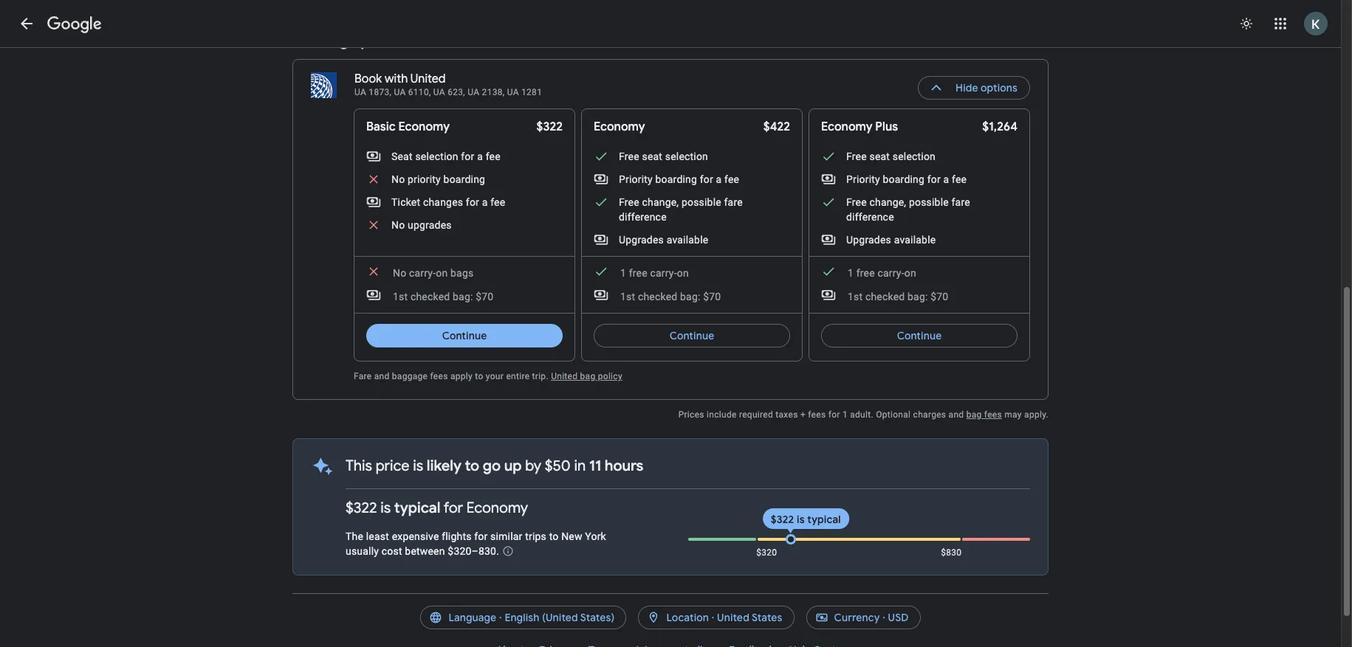 Task type: vqa. For each thing, say whether or not it's contained in the screenshot.
No carry-on bags
yes



Task type: locate. For each thing, give the bounding box(es) containing it.
$322 is typical
[[771, 513, 841, 526]]

free change, possible fare difference for economy plus
[[846, 196, 970, 223]]

1 upgrades available from the left
[[619, 234, 709, 246]]

0 horizontal spatial free
[[629, 267, 648, 279]]

to
[[475, 372, 483, 382], [465, 457, 479, 476], [549, 531, 559, 543]]

3 selection from the left
[[893, 151, 936, 162]]

3 continue from the left
[[897, 329, 942, 343]]

2 horizontal spatial continue
[[897, 329, 942, 343]]

1 horizontal spatial fare
[[952, 196, 970, 208]]

carry-
[[409, 267, 436, 279], [650, 267, 677, 279], [878, 267, 905, 279]]

ua down book
[[355, 87, 366, 97]]

2 vertical spatial to
[[549, 531, 559, 543]]

difference for economy
[[619, 211, 667, 223]]

york
[[585, 531, 606, 543]]

$322 up $320 on the bottom
[[771, 513, 794, 526]]

options for booking options
[[352, 32, 404, 50]]

economy
[[399, 120, 450, 134], [594, 120, 645, 134], [821, 120, 873, 134], [466, 499, 528, 518]]

seat
[[642, 151, 663, 162], [870, 151, 890, 162]]

and right charges
[[949, 410, 964, 420]]

623,
[[448, 87, 465, 97]]

1 bag: from the left
[[453, 291, 473, 303]]

2 horizontal spatial 1st
[[848, 291, 863, 303]]

0 vertical spatial and
[[374, 372, 390, 382]]

to left go
[[465, 457, 479, 476]]

with
[[385, 72, 408, 86]]

0 horizontal spatial is
[[381, 499, 391, 518]]

$322 for $322 is typical for economy
[[346, 499, 377, 518]]

$322
[[537, 120, 563, 134], [346, 499, 377, 518], [771, 513, 794, 526]]

0 horizontal spatial bag
[[580, 372, 596, 382]]

1 horizontal spatial upgrades
[[846, 234, 891, 246]]

1 horizontal spatial available
[[894, 234, 936, 246]]

2 difference from the left
[[846, 211, 894, 223]]

0 vertical spatial bag
[[580, 372, 596, 382]]

1 possible from the left
[[682, 196, 722, 208]]

1st for economy plus
[[848, 291, 863, 303]]

checked for basic economy
[[411, 291, 450, 303]]

3 ua from the left
[[433, 87, 445, 97]]

upgrades for economy
[[619, 234, 664, 246]]

2 possible from the left
[[909, 196, 949, 208]]

fee
[[486, 151, 501, 162], [725, 174, 740, 185], [952, 174, 967, 185], [491, 196, 505, 208]]

2 upgrades available from the left
[[846, 234, 936, 246]]

checked for economy plus
[[866, 291, 905, 303]]

$322 down 1281
[[537, 120, 563, 134]]

1 horizontal spatial typical
[[808, 513, 841, 526]]

to left new
[[549, 531, 559, 543]]

2 fare from the left
[[952, 196, 970, 208]]

1 vertical spatial no
[[391, 219, 405, 231]]

first checked bag costs 70 us dollars element
[[366, 288, 494, 304], [594, 288, 721, 304], [821, 288, 949, 304]]

2 free seat selection from the left
[[846, 151, 936, 162]]

1st
[[393, 291, 408, 303], [620, 291, 635, 303], [848, 291, 863, 303]]

1 free carry-on
[[620, 267, 689, 279], [848, 267, 916, 279]]

bag: for economy
[[908, 291, 928, 303]]

1 first checked bag costs 70 us dollars element from the left
[[366, 288, 494, 304]]

free change, possible fare difference
[[619, 196, 743, 223], [846, 196, 970, 223]]

2 horizontal spatial $70
[[931, 291, 949, 303]]

0 horizontal spatial priority boarding for a fee
[[619, 174, 740, 185]]

2 vertical spatial no
[[393, 267, 407, 279]]

list item
[[293, 0, 1048, 14]]

location
[[667, 612, 709, 625]]

optional
[[876, 410, 911, 420]]

no down seat
[[391, 174, 405, 185]]

0 horizontal spatial first checked bag costs 70 us dollars element
[[366, 288, 494, 304]]

0 vertical spatial united
[[411, 72, 446, 86]]

possible
[[682, 196, 722, 208], [909, 196, 949, 208]]

1st checked bag: $70 for economy
[[848, 291, 949, 303]]

fees left apply
[[430, 372, 448, 382]]

0 horizontal spatial seat
[[642, 151, 663, 162]]

0 horizontal spatial 1st checked bag: $70
[[393, 291, 494, 303]]

bag:
[[453, 291, 473, 303], [680, 291, 701, 303], [908, 291, 928, 303]]

2 continue button from the left
[[594, 318, 790, 354]]

to left the your
[[475, 372, 483, 382]]

1 difference from the left
[[619, 211, 667, 223]]

change,
[[642, 196, 679, 208], [870, 196, 906, 208]]

1 1st from the left
[[393, 291, 408, 303]]

0 horizontal spatial typical
[[394, 499, 441, 518]]

2 priority from the left
[[846, 174, 880, 185]]

1st checked bag: $70 for basic
[[393, 291, 494, 303]]

1 $70 from the left
[[476, 291, 494, 303]]

by
[[525, 457, 542, 476]]

united right trip.
[[551, 372, 578, 382]]

1 horizontal spatial bag
[[967, 410, 982, 420]]

0 vertical spatial options
[[352, 32, 404, 50]]

this
[[346, 457, 372, 476]]

typical for $322 is typical
[[808, 513, 841, 526]]

1 priority from the left
[[619, 174, 653, 185]]

possible for economy
[[682, 196, 722, 208]]

2 boarding from the left
[[656, 174, 697, 185]]

0 horizontal spatial change,
[[642, 196, 679, 208]]

priority
[[619, 174, 653, 185], [846, 174, 880, 185]]

0 horizontal spatial boarding
[[444, 174, 485, 185]]

2 horizontal spatial 1
[[848, 267, 854, 279]]

2 change, from the left
[[870, 196, 906, 208]]

no upgrades
[[391, 219, 452, 231]]

1 horizontal spatial $70
[[703, 291, 721, 303]]

likely
[[427, 457, 462, 476]]

1 change, from the left
[[642, 196, 679, 208]]

0 horizontal spatial upgrades
[[619, 234, 664, 246]]

0 horizontal spatial difference
[[619, 211, 667, 223]]

1 horizontal spatial $322
[[537, 120, 563, 134]]

1 horizontal spatial free seat selection
[[846, 151, 936, 162]]

1 horizontal spatial continue
[[670, 329, 714, 343]]

1 horizontal spatial options
[[981, 81, 1018, 95]]

boarding for economy
[[656, 174, 697, 185]]

on
[[436, 267, 448, 279], [677, 267, 689, 279], [905, 267, 916, 279]]

1 horizontal spatial 1st
[[620, 291, 635, 303]]

priority for economy
[[619, 174, 653, 185]]

possible for economy plus
[[909, 196, 949, 208]]

and right fare
[[374, 372, 390, 382]]

2 first checked bag costs 70 us dollars element from the left
[[594, 288, 721, 304]]

hide
[[956, 81, 978, 95]]

fees left may on the right
[[984, 410, 1002, 420]]

$830
[[941, 548, 962, 558]]

0 horizontal spatial $322
[[346, 499, 377, 518]]

united inside book with united ua 1873, ua 6110, ua 623, ua 2138, ua 1281
[[411, 72, 446, 86]]

0 horizontal spatial on
[[436, 267, 448, 279]]

3 on from the left
[[905, 267, 916, 279]]

1 upgrades from the left
[[619, 234, 664, 246]]

options for hide options
[[981, 81, 1018, 95]]

apply.
[[1024, 410, 1049, 420]]

$70 for basic
[[476, 291, 494, 303]]

ua left 623,
[[433, 87, 445, 97]]

3 continue button from the left
[[821, 318, 1018, 354]]

2 horizontal spatial fees
[[984, 410, 1002, 420]]

ua left 1281
[[507, 87, 519, 97]]

0 horizontal spatial free change, possible fare difference
[[619, 196, 743, 223]]

baggage
[[392, 372, 428, 382]]

0 horizontal spatial priority
[[619, 174, 653, 185]]

1 horizontal spatial free change, possible fare difference
[[846, 196, 970, 223]]

1 horizontal spatial continue button
[[594, 318, 790, 354]]

2 horizontal spatial first checked bag costs 70 us dollars element
[[821, 288, 949, 304]]

$320
[[756, 548, 777, 558]]

3 1st checked bag: $70 from the left
[[848, 291, 949, 303]]

1 free from the left
[[629, 267, 648, 279]]

booking
[[292, 32, 349, 50]]

carry- for economy plus
[[878, 267, 905, 279]]

2 horizontal spatial on
[[905, 267, 916, 279]]

list
[[293, 0, 1048, 14]]

1 horizontal spatial boarding
[[656, 174, 697, 185]]

1 vertical spatial options
[[981, 81, 1018, 95]]

0 horizontal spatial continue button
[[366, 318, 563, 354]]

1 horizontal spatial and
[[949, 410, 964, 420]]

options up book
[[352, 32, 404, 50]]

no for no carry-on bags
[[393, 267, 407, 279]]

fare for $1,264
[[952, 196, 970, 208]]

2 horizontal spatial selection
[[893, 151, 936, 162]]

0 horizontal spatial fare
[[724, 196, 743, 208]]

3 bag: from the left
[[908, 291, 928, 303]]

2 horizontal spatial continue button
[[821, 318, 1018, 354]]

united left states in the right of the page
[[717, 612, 750, 625]]

5 ua from the left
[[507, 87, 519, 97]]

0 horizontal spatial continue
[[442, 329, 487, 343]]

2 priority boarding for a fee from the left
[[846, 174, 967, 185]]

first checked bag costs 70 us dollars element for economy
[[594, 288, 721, 304]]

2 continue from the left
[[670, 329, 714, 343]]

bag
[[580, 372, 596, 382], [967, 410, 982, 420]]

1 horizontal spatial carry-
[[650, 267, 677, 279]]

free seat selection for economy plus
[[846, 151, 936, 162]]

1 horizontal spatial 1st checked bag: $70
[[620, 291, 721, 303]]

2 horizontal spatial checked
[[866, 291, 905, 303]]

no down no upgrades
[[393, 267, 407, 279]]

0 horizontal spatial available
[[667, 234, 709, 246]]

6110,
[[408, 87, 431, 97]]

2 free change, possible fare difference from the left
[[846, 196, 970, 223]]

1 horizontal spatial priority boarding for a fee
[[846, 174, 967, 185]]

0 horizontal spatial 1 free carry-on
[[620, 267, 689, 279]]

1 1 free carry-on from the left
[[620, 267, 689, 279]]

prices
[[679, 410, 704, 420]]

priority boarding for a fee
[[619, 174, 740, 185], [846, 174, 967, 185]]

no down ticket
[[391, 219, 405, 231]]

0 horizontal spatial bag:
[[453, 291, 473, 303]]

1 horizontal spatial priority
[[846, 174, 880, 185]]

a
[[477, 151, 483, 162], [716, 174, 722, 185], [944, 174, 949, 185], [482, 196, 488, 208]]

free seat selection
[[619, 151, 708, 162], [846, 151, 936, 162]]

$70
[[476, 291, 494, 303], [703, 291, 721, 303], [931, 291, 949, 303]]

bag: for basic
[[453, 291, 473, 303]]

no priority boarding
[[391, 174, 485, 185]]

3 boarding from the left
[[883, 174, 925, 185]]

bag left may on the right
[[967, 410, 982, 420]]

1 vertical spatial and
[[949, 410, 964, 420]]

1 horizontal spatial selection
[[665, 151, 708, 162]]

2 1st from the left
[[620, 291, 635, 303]]

1 horizontal spatial change,
[[870, 196, 906, 208]]

1 fare from the left
[[724, 196, 743, 208]]

first checked bag costs 70 us dollars element for economy plus
[[821, 288, 949, 304]]

united
[[411, 72, 446, 86], [551, 372, 578, 382], [717, 612, 750, 625]]

available for economy
[[667, 234, 709, 246]]

fare
[[724, 196, 743, 208], [952, 196, 970, 208]]

0 horizontal spatial selection
[[415, 151, 458, 162]]

available
[[667, 234, 709, 246], [894, 234, 936, 246]]

1 on from the left
[[436, 267, 448, 279]]

2 horizontal spatial $322
[[771, 513, 794, 526]]

typical
[[394, 499, 441, 518], [808, 513, 841, 526]]

2 $70 from the left
[[703, 291, 721, 303]]

0 horizontal spatial options
[[352, 32, 404, 50]]

2 free from the left
[[857, 267, 875, 279]]

continue button
[[366, 318, 563, 354], [594, 318, 790, 354], [821, 318, 1018, 354]]

go back image
[[18, 15, 35, 32]]

learn more about price insights image
[[502, 546, 514, 558]]

booking options
[[292, 32, 404, 50]]

2 horizontal spatial bag:
[[908, 291, 928, 303]]

$322 up the at the bottom of the page
[[346, 499, 377, 518]]

1 free change, possible fare difference from the left
[[619, 196, 743, 223]]

ua right 623,
[[468, 87, 480, 97]]

0 horizontal spatial 1st
[[393, 291, 408, 303]]

3 1st from the left
[[848, 291, 863, 303]]

seat for economy
[[642, 151, 663, 162]]

options
[[352, 32, 404, 50], [981, 81, 1018, 95]]

11
[[589, 457, 601, 476]]

$422
[[763, 120, 790, 134]]

2 checked from the left
[[638, 291, 678, 303]]

2 1 free carry-on from the left
[[848, 267, 916, 279]]

upgrades available
[[619, 234, 709, 246], [846, 234, 936, 246]]

3 checked from the left
[[866, 291, 905, 303]]

difference for economy plus
[[846, 211, 894, 223]]

0 horizontal spatial free seat selection
[[619, 151, 708, 162]]

2138,
[[482, 87, 505, 97]]

2 1st checked bag: $70 from the left
[[620, 291, 721, 303]]

bag left policy
[[580, 372, 596, 382]]

0 horizontal spatial checked
[[411, 291, 450, 303]]

ticket
[[391, 196, 420, 208]]

1 horizontal spatial seat
[[870, 151, 890, 162]]

2 horizontal spatial united
[[717, 612, 750, 625]]

1 vertical spatial united
[[551, 372, 578, 382]]

1 horizontal spatial 1 free carry-on
[[848, 267, 916, 279]]

1 ua from the left
[[355, 87, 366, 97]]

1 horizontal spatial is
[[413, 457, 423, 476]]

boarding
[[444, 174, 485, 185], [656, 174, 697, 185], [883, 174, 925, 185]]

1 for economy plus
[[848, 267, 854, 279]]

1873,
[[369, 87, 392, 97]]

hours
[[605, 457, 644, 476]]

2 selection from the left
[[665, 151, 708, 162]]

first checked bag costs 70 us dollars element for basic economy
[[366, 288, 494, 304]]

0 horizontal spatial 1
[[620, 267, 626, 279]]

options inside dropdown button
[[981, 81, 1018, 95]]

1 checked from the left
[[411, 291, 450, 303]]

1 horizontal spatial checked
[[638, 291, 678, 303]]

1 seat from the left
[[642, 151, 663, 162]]

for inside the least expensive flights for similar trips to new york usually cost between $320–830.
[[474, 531, 488, 543]]

ua
[[355, 87, 366, 97], [394, 87, 406, 97], [433, 87, 445, 97], [468, 87, 480, 97], [507, 87, 519, 97]]

2 on from the left
[[677, 267, 689, 279]]

1 horizontal spatial possible
[[909, 196, 949, 208]]

0 horizontal spatial upgrades available
[[619, 234, 709, 246]]

fees right + on the right
[[808, 410, 826, 420]]

1 horizontal spatial upgrades available
[[846, 234, 936, 246]]

1 horizontal spatial fees
[[808, 410, 826, 420]]

0 vertical spatial no
[[391, 174, 405, 185]]

1 1st checked bag: $70 from the left
[[393, 291, 494, 303]]

1 horizontal spatial difference
[[846, 211, 894, 223]]

united up 6110,
[[411, 72, 446, 86]]

2 carry- from the left
[[650, 267, 677, 279]]

+
[[801, 410, 806, 420]]

2 horizontal spatial is
[[797, 513, 805, 526]]

options right hide
[[981, 81, 1018, 95]]

ticket changes for a fee
[[391, 196, 505, 208]]

continue for economy plus
[[897, 329, 942, 343]]

1st checked bag: $70
[[393, 291, 494, 303], [620, 291, 721, 303], [848, 291, 949, 303]]

1 priority boarding for a fee from the left
[[619, 174, 740, 185]]

fare
[[354, 372, 372, 382]]

and
[[374, 372, 390, 382], [949, 410, 964, 420]]

1 free seat selection from the left
[[619, 151, 708, 162]]

$322 for $322 is typical
[[771, 513, 794, 526]]

3 carry- from the left
[[878, 267, 905, 279]]

priority boarding for a fee for economy
[[619, 174, 740, 185]]

0 horizontal spatial united
[[411, 72, 446, 86]]

for
[[461, 151, 475, 162], [700, 174, 713, 185], [927, 174, 941, 185], [466, 196, 479, 208], [828, 410, 840, 420], [444, 499, 463, 518], [474, 531, 488, 543]]

1 available from the left
[[667, 234, 709, 246]]

2 upgrades from the left
[[846, 234, 891, 246]]

2 available from the left
[[894, 234, 936, 246]]

free
[[619, 151, 639, 162], [846, 151, 867, 162], [619, 196, 639, 208], [846, 196, 867, 208]]

checked
[[411, 291, 450, 303], [638, 291, 678, 303], [866, 291, 905, 303]]

3 $70 from the left
[[931, 291, 949, 303]]

3 first checked bag costs 70 us dollars element from the left
[[821, 288, 949, 304]]

free
[[629, 267, 648, 279], [857, 267, 875, 279]]

ua down with
[[394, 87, 406, 97]]

1 horizontal spatial first checked bag costs 70 us dollars element
[[594, 288, 721, 304]]

fare for $422
[[724, 196, 743, 208]]

usd
[[888, 612, 909, 625]]

1 selection from the left
[[415, 151, 458, 162]]

2 horizontal spatial carry-
[[878, 267, 905, 279]]

1 horizontal spatial on
[[677, 267, 689, 279]]

book with united ua 1873, ua 6110, ua 623, ua 2138, ua 1281
[[355, 72, 542, 97]]

0 horizontal spatial carry-
[[409, 267, 436, 279]]

seat selection for a fee
[[391, 151, 501, 162]]

difference
[[619, 211, 667, 223], [846, 211, 894, 223]]

0 horizontal spatial possible
[[682, 196, 722, 208]]

priority
[[408, 174, 441, 185]]

2 horizontal spatial boarding
[[883, 174, 925, 185]]

2 horizontal spatial 1st checked bag: $70
[[848, 291, 949, 303]]

bag fees button
[[967, 410, 1002, 420]]

$1,264
[[983, 120, 1018, 134]]

1 horizontal spatial free
[[857, 267, 875, 279]]

continue
[[442, 329, 487, 343], [670, 329, 714, 343], [897, 329, 942, 343]]

no for no upgrades
[[391, 219, 405, 231]]

2 seat from the left
[[870, 151, 890, 162]]



Task type: describe. For each thing, give the bounding box(es) containing it.
book
[[355, 72, 382, 86]]

flights
[[442, 531, 472, 543]]

language
[[449, 612, 497, 625]]

free for economy
[[629, 267, 648, 279]]

this price is likely to go up by $50 in 11 hours
[[346, 457, 644, 476]]

cost
[[382, 546, 402, 558]]

changes
[[423, 196, 463, 208]]

on for economy
[[677, 267, 689, 279]]

include
[[707, 410, 737, 420]]

2 vertical spatial united
[[717, 612, 750, 625]]

united states
[[717, 612, 783, 625]]

0 horizontal spatial and
[[374, 372, 390, 382]]

1 continue button from the left
[[366, 318, 563, 354]]

1st for basic economy
[[393, 291, 408, 303]]

plus
[[876, 120, 898, 134]]

upgrades available for economy
[[619, 234, 709, 246]]

$50
[[545, 457, 571, 476]]

may
[[1005, 410, 1022, 420]]

up
[[504, 457, 522, 476]]

0 horizontal spatial fees
[[430, 372, 448, 382]]

continue button for economy
[[594, 318, 790, 354]]

prices include required taxes + fees for 1 adult. optional charges and bag fees may apply.
[[679, 410, 1049, 420]]

1 for economy
[[620, 267, 626, 279]]

selection for economy
[[665, 151, 708, 162]]

1 vertical spatial bag
[[967, 410, 982, 420]]

seat
[[391, 151, 413, 162]]

basic
[[366, 120, 396, 134]]

priority for economy plus
[[846, 174, 880, 185]]

english
[[505, 612, 540, 625]]

states)
[[580, 612, 615, 625]]

selection for economy plus
[[893, 151, 936, 162]]

2 bag: from the left
[[680, 291, 701, 303]]

new
[[561, 531, 583, 543]]

least
[[366, 531, 389, 543]]

1 vertical spatial to
[[465, 457, 479, 476]]

free seat selection for economy
[[619, 151, 708, 162]]

go
[[483, 457, 501, 476]]

continue button for economy plus
[[821, 318, 1018, 354]]

0 vertical spatial to
[[475, 372, 483, 382]]

taxes
[[776, 410, 798, 420]]

1 boarding from the left
[[444, 174, 485, 185]]

basic economy
[[366, 120, 450, 134]]

typical for $322 is typical for economy
[[394, 499, 441, 518]]

price
[[376, 457, 410, 476]]

1 continue from the left
[[442, 329, 487, 343]]

trip.
[[532, 372, 549, 382]]

upgrades available for economy plus
[[846, 234, 936, 246]]

your
[[486, 372, 504, 382]]

1 horizontal spatial 1
[[843, 410, 848, 420]]

hide options button
[[918, 70, 1030, 106]]

$322 for $322
[[537, 120, 563, 134]]

between
[[405, 546, 445, 558]]

$320–830.
[[448, 546, 499, 558]]

the least expensive flights for similar trips to new york usually cost between $320–830.
[[346, 531, 606, 558]]

1st for economy
[[620, 291, 635, 303]]

to inside the least expensive flights for similar trips to new york usually cost between $320–830.
[[549, 531, 559, 543]]

english (united states)
[[505, 612, 615, 625]]

charges
[[913, 410, 946, 420]]

no carry-on bags
[[393, 267, 474, 279]]

apply
[[450, 372, 473, 382]]

change, for economy
[[642, 196, 679, 208]]

seat for economy plus
[[870, 151, 890, 162]]

available for economy plus
[[894, 234, 936, 246]]

the
[[346, 531, 363, 543]]

required
[[739, 410, 773, 420]]

1 free carry-on for economy
[[620, 267, 689, 279]]

economy plus
[[821, 120, 898, 134]]

similar
[[491, 531, 523, 543]]

upgrades for economy plus
[[846, 234, 891, 246]]

united bag policy link
[[551, 372, 623, 382]]

1 carry- from the left
[[409, 267, 436, 279]]

bags
[[451, 267, 474, 279]]

free for economy plus
[[857, 267, 875, 279]]

states
[[752, 612, 783, 625]]

upgrades
[[408, 219, 452, 231]]

change appearance image
[[1229, 6, 1264, 41]]

continue for economy
[[670, 329, 714, 343]]

boarding for economy plus
[[883, 174, 925, 185]]

priority boarding for a fee for economy plus
[[846, 174, 967, 185]]

$70 for economy
[[931, 291, 949, 303]]

no for no priority boarding
[[391, 174, 405, 185]]

4 ua from the left
[[468, 87, 480, 97]]

1 horizontal spatial united
[[551, 372, 578, 382]]

entire
[[506, 372, 530, 382]]

expensive
[[392, 531, 439, 543]]

free change, possible fare difference for economy
[[619, 196, 743, 223]]

Flight numbers UA 1873, UA 6110, UA 623, UA 2138, UA 1281 text field
[[355, 87, 542, 97]]

checked for economy
[[638, 291, 678, 303]]

1281
[[521, 87, 542, 97]]

currency
[[834, 612, 880, 625]]

trips
[[525, 531, 547, 543]]

policy
[[598, 372, 623, 382]]

(united
[[542, 612, 578, 625]]

change, for economy plus
[[870, 196, 906, 208]]

2 ua from the left
[[394, 87, 406, 97]]

is for $322 is typical
[[797, 513, 805, 526]]

is for $322 is typical for economy
[[381, 499, 391, 518]]

carry- for economy
[[650, 267, 677, 279]]

usually
[[346, 546, 379, 558]]

$322 is typical for economy
[[346, 499, 528, 518]]

in
[[574, 457, 586, 476]]

1 free carry-on for economy plus
[[848, 267, 916, 279]]

on for economy plus
[[905, 267, 916, 279]]

adult.
[[850, 410, 874, 420]]

fare and baggage fees apply to your entire trip. united bag policy
[[354, 372, 623, 382]]

hide options
[[956, 81, 1018, 95]]



